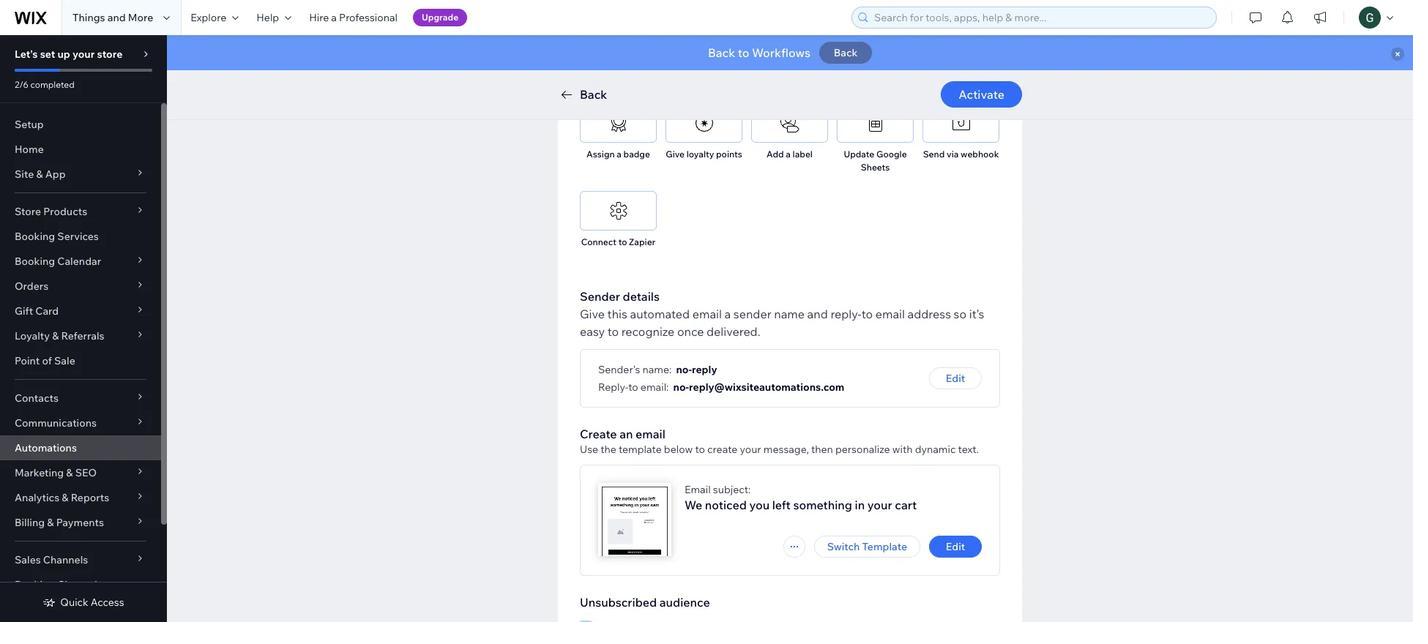 Task type: vqa. For each thing, say whether or not it's contained in the screenshot.
rightmost 'Local'
no



Task type: describe. For each thing, give the bounding box(es) containing it.
message,
[[764, 443, 809, 456]]

webhook
[[961, 149, 999, 160]]

email
[[685, 483, 711, 496]]

once
[[677, 324, 704, 339]]

this
[[607, 307, 627, 321]]

setup link
[[0, 112, 161, 137]]

gift
[[15, 305, 33, 318]]

billing & payments
[[15, 516, 104, 529]]

0 vertical spatial no-
[[676, 363, 692, 376]]

unsubscribed audience
[[580, 595, 710, 610]]

sheets
[[861, 162, 890, 173]]

in
[[855, 498, 865, 513]]

via
[[947, 149, 959, 160]]

up
[[57, 48, 70, 61]]

upgrade
[[422, 12, 459, 23]]

channels for sales channels
[[43, 554, 88, 567]]

a for task
[[878, 61, 883, 72]]

back button inside alert
[[819, 42, 872, 64]]

booking services link
[[0, 224, 161, 249]]

to left address
[[862, 307, 873, 321]]

send for send via webhook
[[923, 149, 945, 160]]

your inside "sidebar" element
[[72, 48, 95, 61]]

create
[[707, 443, 738, 456]]

to inside sender's name: no-reply reply-to email: no-reply@wixsiteautomations.com
[[628, 381, 638, 394]]

store products button
[[0, 199, 161, 224]]

a inside the sender details give this automated email a sender name and reply-to email address so it's easy to recognize once delivered.
[[725, 307, 731, 321]]

email subject: we noticed you left something in your cart
[[685, 483, 917, 513]]

sales channels button
[[0, 548, 161, 573]]

booking channels
[[15, 578, 102, 592]]

assign a badge
[[587, 149, 650, 160]]

home
[[15, 143, 44, 156]]

icon image for badge
[[607, 112, 629, 134]]

give inside the sender details give this automated email a sender name and reply-to email address so it's easy to recognize once delivered.
[[580, 307, 605, 321]]

email up once
[[692, 307, 722, 321]]

category image for google
[[864, 112, 886, 134]]

services
[[57, 230, 99, 243]]

2 horizontal spatial back
[[834, 46, 858, 59]]

reply
[[692, 363, 717, 376]]

delivered.
[[707, 324, 760, 339]]

automated
[[630, 307, 690, 321]]

billing
[[15, 516, 45, 529]]

send for send an email
[[589, 61, 611, 72]]

hire
[[309, 11, 329, 24]]

point
[[15, 354, 40, 368]]

automations
[[15, 442, 77, 455]]

1 horizontal spatial give
[[666, 149, 685, 160]]

point of sale link
[[0, 349, 161, 373]]

gift card button
[[0, 299, 161, 324]]

workflows
[[752, 45, 811, 60]]

analytics & reports
[[15, 491, 109, 505]]

back to workflows
[[708, 45, 811, 60]]

unsubscribed
[[580, 595, 657, 610]]

an for get
[[781, 61, 791, 72]]

create for a
[[848, 61, 876, 72]]

hire a professional
[[309, 11, 398, 24]]

switch template
[[827, 540, 907, 554]]

an for send
[[613, 61, 623, 72]]

name:
[[642, 363, 672, 376]]

professional
[[339, 11, 398, 24]]

add a label
[[767, 149, 813, 160]]

help button
[[248, 0, 300, 35]]

icon image for label
[[779, 112, 801, 134]]

template
[[862, 540, 907, 554]]

& for marketing
[[66, 466, 73, 480]]

completed
[[30, 79, 75, 90]]

booking calendar button
[[0, 249, 161, 274]]

reply@wixsiteautomations.com
[[689, 381, 845, 394]]

2 edit button from the top
[[929, 536, 982, 558]]

we
[[685, 498, 702, 513]]

sender's name: no-reply reply-to email: no-reply@wixsiteautomations.com
[[598, 363, 845, 394]]

send a coupon
[[673, 61, 735, 72]]

personalize
[[835, 443, 890, 456]]

it's
[[969, 307, 984, 321]]

marketing & seo button
[[0, 461, 161, 485]]

seo
[[75, 466, 97, 480]]

0 horizontal spatial category image
[[607, 200, 629, 222]]

sender
[[580, 289, 620, 304]]

create a task
[[848, 61, 902, 72]]

update
[[844, 149, 874, 160]]

badge
[[624, 149, 650, 160]]

sales
[[15, 554, 41, 567]]

switch
[[827, 540, 860, 554]]

create for an
[[580, 427, 617, 442]]

things
[[72, 11, 105, 24]]

contacts
[[15, 392, 59, 405]]

send an email
[[589, 61, 647, 72]]

to inside alert
[[738, 45, 749, 60]]

preview image
[[598, 483, 671, 556]]

template
[[619, 443, 662, 456]]

assign
[[587, 149, 615, 160]]

booking for booking services
[[15, 230, 55, 243]]

payments
[[56, 516, 104, 529]]

1 edit button from the top
[[929, 368, 982, 390]]

coupon
[[704, 61, 735, 72]]

loyalty
[[15, 330, 50, 343]]

communications button
[[0, 411, 161, 436]]

recognize
[[621, 324, 675, 339]]

text.
[[958, 443, 979, 456]]

channels for booking channels
[[57, 578, 102, 592]]

of
[[42, 354, 52, 368]]

store
[[15, 205, 41, 218]]

loyalty & referrals
[[15, 330, 104, 343]]



Task type: locate. For each thing, give the bounding box(es) containing it.
site & app
[[15, 168, 66, 181]]

& left reports
[[62, 491, 68, 505]]

0 horizontal spatial back
[[580, 87, 607, 102]]

and right 'name'
[[807, 307, 828, 321]]

give
[[666, 149, 685, 160], [580, 307, 605, 321]]

a for professional
[[331, 11, 337, 24]]

an for create
[[620, 427, 633, 442]]

analytics
[[15, 491, 59, 505]]

1 horizontal spatial icon image
[[693, 112, 715, 134]]

0 vertical spatial channels
[[43, 554, 88, 567]]

& right loyalty
[[52, 330, 59, 343]]

& for analytics
[[62, 491, 68, 505]]

send via webhook
[[923, 149, 999, 160]]

calendar
[[57, 255, 101, 268]]

edit for first edit button from the top
[[946, 372, 965, 385]]

create left the "task"
[[848, 61, 876, 72]]

1 vertical spatial no-
[[673, 381, 689, 394]]

update google sheets
[[844, 149, 907, 173]]

0 horizontal spatial icon image
[[607, 112, 629, 134]]

communications
[[15, 417, 97, 430]]

a for label
[[786, 149, 791, 160]]

1 vertical spatial back button
[[558, 86, 607, 103]]

0 vertical spatial and
[[107, 11, 126, 24]]

email:
[[641, 381, 669, 394]]

your inside create an email use the template below to create your message, then personalize with dynamic text.
[[740, 443, 761, 456]]

switch template button
[[814, 536, 920, 558]]

1 booking from the top
[[15, 230, 55, 243]]

email left "send a coupon"
[[625, 61, 647, 72]]

google
[[876, 149, 907, 160]]

0 vertical spatial back button
[[819, 42, 872, 64]]

1 vertical spatial and
[[807, 307, 828, 321]]

activate
[[959, 87, 1005, 102]]

2 vertical spatial your
[[868, 498, 892, 513]]

0 vertical spatial booking
[[15, 230, 55, 243]]

automations link
[[0, 436, 161, 461]]

give loyalty points
[[666, 149, 742, 160]]

reply-
[[598, 381, 628, 394]]

a right the add
[[786, 149, 791, 160]]

booking down the 'store' at the top of page
[[15, 230, 55, 243]]

an
[[613, 61, 623, 72], [781, 61, 791, 72], [620, 427, 633, 442]]

booking for booking calendar
[[15, 255, 55, 268]]

back button down "send an email"
[[558, 86, 607, 103]]

audience
[[660, 595, 710, 610]]

icon image up 'add a label'
[[779, 112, 801, 134]]

icon image
[[607, 112, 629, 134], [693, 112, 715, 134], [779, 112, 801, 134]]

a right the hire
[[331, 11, 337, 24]]

edit down the so
[[946, 372, 965, 385]]

2 booking from the top
[[15, 255, 55, 268]]

orders button
[[0, 274, 161, 299]]

0 horizontal spatial send
[[589, 61, 611, 72]]

icon image up give loyalty points
[[693, 112, 715, 134]]

back to workflows alert
[[167, 35, 1413, 70]]

a left the "task"
[[878, 61, 883, 72]]

quick access
[[60, 596, 124, 609]]

1 vertical spatial create
[[580, 427, 617, 442]]

1 vertical spatial your
[[740, 443, 761, 456]]

1 horizontal spatial category image
[[864, 112, 886, 134]]

channels up the booking channels
[[43, 554, 88, 567]]

2 horizontal spatial send
[[923, 149, 945, 160]]

site & app button
[[0, 162, 161, 187]]

create an email use the template below to create your message, then personalize with dynamic text.
[[580, 427, 979, 456]]

store products
[[15, 205, 87, 218]]

contacts button
[[0, 386, 161, 411]]

a left the coupon
[[697, 61, 702, 72]]

back up the "create a task"
[[834, 46, 858, 59]]

1 vertical spatial edit
[[946, 540, 965, 554]]

cart
[[895, 498, 917, 513]]

to right below
[[695, 443, 705, 456]]

let's set up your store
[[15, 48, 123, 61]]

add
[[767, 149, 784, 160]]

create inside create an email use the template below to create your message, then personalize with dynamic text.
[[580, 427, 617, 442]]

None checkbox
[[580, 620, 1000, 622]]

edit for first edit button from the bottom of the page
[[946, 540, 965, 554]]

email down "workflows"
[[793, 61, 816, 72]]

points
[[716, 149, 742, 160]]

0 vertical spatial create
[[848, 61, 876, 72]]

back button left the "task"
[[819, 42, 872, 64]]

left
[[772, 498, 791, 513]]

& for site
[[36, 168, 43, 181]]

gift card
[[15, 305, 59, 318]]

2 horizontal spatial your
[[868, 498, 892, 513]]

back button
[[819, 42, 872, 64], [558, 86, 607, 103]]

send
[[589, 61, 611, 72], [673, 61, 695, 72], [923, 149, 945, 160]]

0 vertical spatial your
[[72, 48, 95, 61]]

email inside create an email use the template below to create your message, then personalize with dynamic text.
[[636, 427, 665, 442]]

app
[[45, 168, 66, 181]]

and left 'more'
[[107, 11, 126, 24]]

email for create
[[636, 427, 665, 442]]

your inside email subject: we noticed you left something in your cart
[[868, 498, 892, 513]]

0 horizontal spatial create
[[580, 427, 617, 442]]

category image for via
[[950, 112, 972, 134]]

icon image up assign a badge
[[607, 112, 629, 134]]

& inside dropdown button
[[47, 516, 54, 529]]

connect
[[581, 237, 617, 247]]

booking for booking channels
[[15, 578, 55, 592]]

1 horizontal spatial back
[[708, 45, 735, 60]]

the
[[601, 443, 616, 456]]

channels up quick access button
[[57, 578, 102, 592]]

quick access button
[[43, 596, 124, 609]]

1 horizontal spatial create
[[848, 61, 876, 72]]

& for loyalty
[[52, 330, 59, 343]]

task
[[885, 61, 902, 72]]

category image up send via webhook
[[950, 112, 972, 134]]

and inside the sender details give this automated email a sender name and reply-to email address so it's easy to recognize once delivered.
[[807, 307, 828, 321]]

an inside create an email use the template below to create your message, then personalize with dynamic text.
[[620, 427, 633, 442]]

back down "send an email"
[[580, 87, 607, 102]]

no- right name:
[[676, 363, 692, 376]]

easy
[[580, 324, 605, 339]]

booking inside dropdown button
[[15, 255, 55, 268]]

create up use
[[580, 427, 617, 442]]

2/6 completed
[[15, 79, 75, 90]]

name
[[774, 307, 805, 321]]

0 vertical spatial give
[[666, 149, 685, 160]]

& left seo
[[66, 466, 73, 480]]

0 horizontal spatial your
[[72, 48, 95, 61]]

Search for tools, apps, help & more... field
[[870, 7, 1212, 28]]

with
[[892, 443, 913, 456]]

to inside create an email use the template below to create your message, then personalize with dynamic text.
[[695, 443, 705, 456]]

1 horizontal spatial and
[[807, 307, 828, 321]]

0 vertical spatial edit button
[[929, 368, 982, 390]]

booking up orders at the top of page
[[15, 255, 55, 268]]

1 horizontal spatial send
[[673, 61, 695, 72]]

label
[[793, 149, 813, 160]]

1 edit from the top
[[946, 372, 965, 385]]

you
[[749, 498, 770, 513]]

your right in
[[868, 498, 892, 513]]

upgrade button
[[413, 9, 467, 26]]

billing & payments button
[[0, 510, 161, 535]]

no- right email:
[[673, 381, 689, 394]]

a for badge
[[617, 149, 622, 160]]

edit button right the template
[[929, 536, 982, 558]]

1 vertical spatial give
[[580, 307, 605, 321]]

channels inside dropdown button
[[43, 554, 88, 567]]

category image
[[864, 112, 886, 134], [950, 112, 972, 134], [607, 200, 629, 222]]

& right site
[[36, 168, 43, 181]]

home link
[[0, 137, 161, 162]]

sender's
[[598, 363, 640, 376]]

& for billing
[[47, 516, 54, 529]]

point of sale
[[15, 354, 75, 368]]

1 vertical spatial booking
[[15, 255, 55, 268]]

icon image for points
[[693, 112, 715, 134]]

a left badge
[[617, 149, 622, 160]]

email left address
[[876, 307, 905, 321]]

referrals
[[61, 330, 104, 343]]

then
[[811, 443, 833, 456]]

marketing & seo
[[15, 466, 97, 480]]

0 vertical spatial edit
[[946, 372, 965, 385]]

2 vertical spatial booking
[[15, 578, 55, 592]]

& right the billing
[[47, 516, 54, 529]]

get an email
[[764, 61, 816, 72]]

booking down sales
[[15, 578, 55, 592]]

back up the coupon
[[708, 45, 735, 60]]

set
[[40, 48, 55, 61]]

your
[[72, 48, 95, 61], [740, 443, 761, 456], [868, 498, 892, 513]]

3 icon image from the left
[[779, 112, 801, 134]]

2 icon image from the left
[[693, 112, 715, 134]]

email for send
[[625, 61, 647, 72]]

your right up at the top
[[72, 48, 95, 61]]

email up 'template'
[[636, 427, 665, 442]]

edit right the template
[[946, 540, 965, 554]]

1 vertical spatial channels
[[57, 578, 102, 592]]

subject:
[[713, 483, 751, 496]]

0 horizontal spatial back button
[[558, 86, 607, 103]]

loyalty & referrals button
[[0, 324, 161, 349]]

edit
[[946, 372, 965, 385], [946, 540, 965, 554]]

to left email:
[[628, 381, 638, 394]]

sale
[[54, 354, 75, 368]]

no-
[[676, 363, 692, 376], [673, 381, 689, 394]]

send for send a coupon
[[673, 61, 695, 72]]

to left "workflows"
[[738, 45, 749, 60]]

1 horizontal spatial back button
[[819, 42, 872, 64]]

edit button down the so
[[929, 368, 982, 390]]

card
[[35, 305, 59, 318]]

to down this
[[608, 324, 619, 339]]

reports
[[71, 491, 109, 505]]

a up delivered.
[[725, 307, 731, 321]]

email for get
[[793, 61, 816, 72]]

a
[[331, 11, 337, 24], [697, 61, 702, 72], [878, 61, 883, 72], [617, 149, 622, 160], [786, 149, 791, 160], [725, 307, 731, 321]]

channels
[[43, 554, 88, 567], [57, 578, 102, 592]]

0 horizontal spatial and
[[107, 11, 126, 24]]

sender details give this automated email a sender name and reply-to email address so it's easy to recognize once delivered.
[[580, 289, 984, 339]]

1 vertical spatial edit button
[[929, 536, 982, 558]]

sidebar element
[[0, 35, 167, 622]]

2 edit from the top
[[946, 540, 965, 554]]

give left loyalty
[[666, 149, 685, 160]]

booking channels link
[[0, 573, 161, 598]]

category image up update
[[864, 112, 886, 134]]

2 horizontal spatial category image
[[950, 112, 972, 134]]

products
[[43, 205, 87, 218]]

booking calendar
[[15, 255, 101, 268]]

category image up connect to zapier
[[607, 200, 629, 222]]

help
[[256, 11, 279, 24]]

a for coupon
[[697, 61, 702, 72]]

2 horizontal spatial icon image
[[779, 112, 801, 134]]

3 booking from the top
[[15, 578, 55, 592]]

details
[[623, 289, 660, 304]]

1 horizontal spatial your
[[740, 443, 761, 456]]

1 icon image from the left
[[607, 112, 629, 134]]

analytics & reports button
[[0, 485, 161, 510]]

loyalty
[[687, 149, 714, 160]]

reply-
[[831, 307, 862, 321]]

& inside dropdown button
[[52, 330, 59, 343]]

to left zapier
[[618, 237, 627, 247]]

your right create
[[740, 443, 761, 456]]

0 horizontal spatial give
[[580, 307, 605, 321]]

booking
[[15, 230, 55, 243], [15, 255, 55, 268], [15, 578, 55, 592]]

sales channels
[[15, 554, 88, 567]]

give up easy at the left bottom of page
[[580, 307, 605, 321]]



